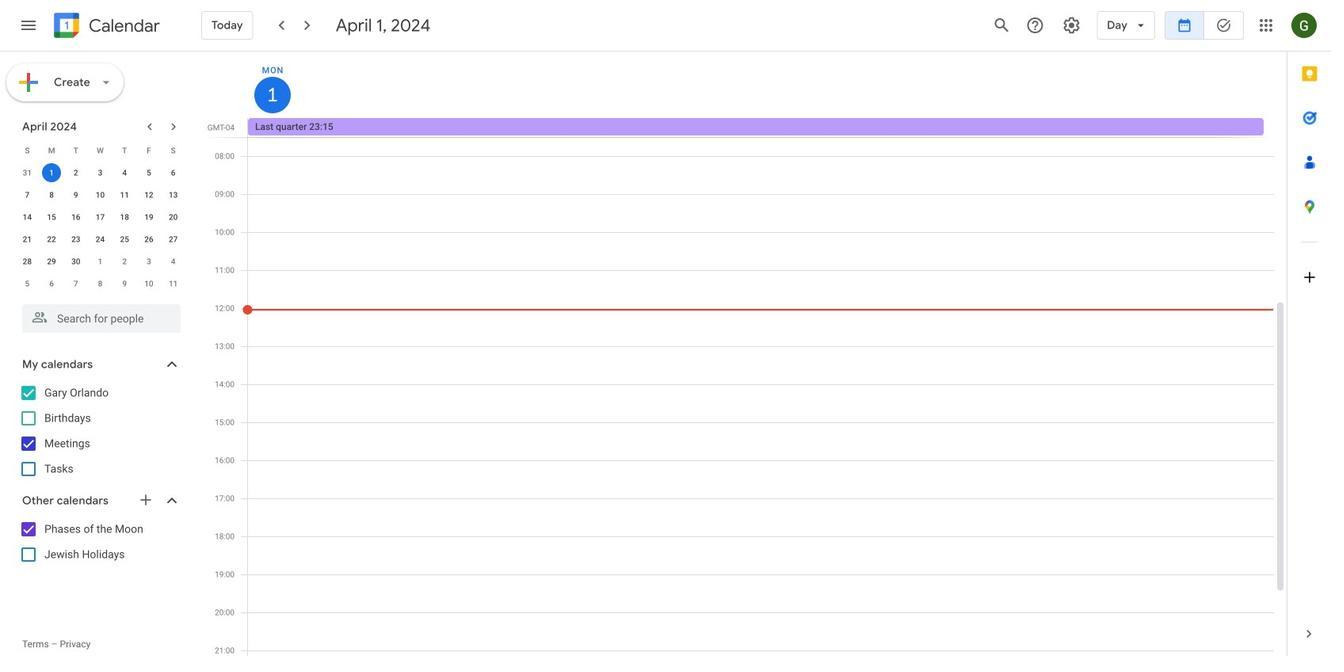 Task type: vqa. For each thing, say whether or not it's contained in the screenshot.
July 1 element
no



Task type: describe. For each thing, give the bounding box(es) containing it.
may 11 element
[[164, 274, 183, 293]]

may 5 element
[[18, 274, 37, 293]]

14 element
[[18, 208, 37, 227]]

18 element
[[115, 208, 134, 227]]

27 element
[[164, 230, 183, 249]]

may 1 element
[[91, 252, 110, 271]]

calendar element
[[51, 10, 160, 44]]

may 3 element
[[139, 252, 158, 271]]

24 element
[[91, 230, 110, 249]]

20 element
[[164, 208, 183, 227]]

22 element
[[42, 230, 61, 249]]

march 31 element
[[18, 163, 37, 182]]

may 2 element
[[115, 252, 134, 271]]

Search for people text field
[[32, 304, 171, 333]]

17 element
[[91, 208, 110, 227]]

7 element
[[18, 185, 37, 204]]

25 element
[[115, 230, 134, 249]]

16 element
[[66, 208, 85, 227]]

10 element
[[91, 185, 110, 204]]

23 element
[[66, 230, 85, 249]]

may 10 element
[[139, 274, 158, 293]]

may 9 element
[[115, 274, 134, 293]]

26 element
[[139, 230, 158, 249]]

13 element
[[164, 185, 183, 204]]

other calendars list
[[3, 517, 197, 567]]

5 element
[[139, 163, 158, 182]]

my calendars list
[[3, 380, 197, 482]]

28 element
[[18, 252, 37, 271]]



Task type: locate. For each thing, give the bounding box(es) containing it.
main drawer image
[[19, 16, 38, 35]]

8 element
[[42, 185, 61, 204]]

3 element
[[91, 163, 110, 182]]

add other calendars image
[[138, 492, 154, 508]]

12 element
[[139, 185, 158, 204]]

row group
[[15, 162, 185, 295]]

11 element
[[115, 185, 134, 204]]

grid
[[203, 52, 1287, 656]]

april 2024 grid
[[15, 139, 185, 295]]

may 7 element
[[66, 274, 85, 293]]

heading inside calendar element
[[86, 16, 160, 35]]

15 element
[[42, 208, 61, 227]]

cell inside april 2024 grid
[[39, 162, 64, 184]]

may 8 element
[[91, 274, 110, 293]]

29 element
[[42, 252, 61, 271]]

19 element
[[139, 208, 158, 227]]

6 element
[[164, 163, 183, 182]]

may 6 element
[[42, 274, 61, 293]]

1, today element
[[42, 163, 61, 182]]

tab list
[[1288, 52, 1331, 612]]

heading
[[86, 16, 160, 35]]

9 element
[[66, 185, 85, 204]]

4 element
[[115, 163, 134, 182]]

30 element
[[66, 252, 85, 271]]

row
[[241, 118, 1287, 137], [15, 139, 185, 162], [15, 162, 185, 184], [15, 184, 185, 206], [15, 206, 185, 228], [15, 228, 185, 250], [15, 250, 185, 273], [15, 273, 185, 295]]

None search field
[[0, 298, 197, 333]]

settings menu image
[[1062, 16, 1081, 35]]

may 4 element
[[164, 252, 183, 271]]

21 element
[[18, 230, 37, 249]]

cell
[[39, 162, 64, 184]]

2 element
[[66, 163, 85, 182]]



